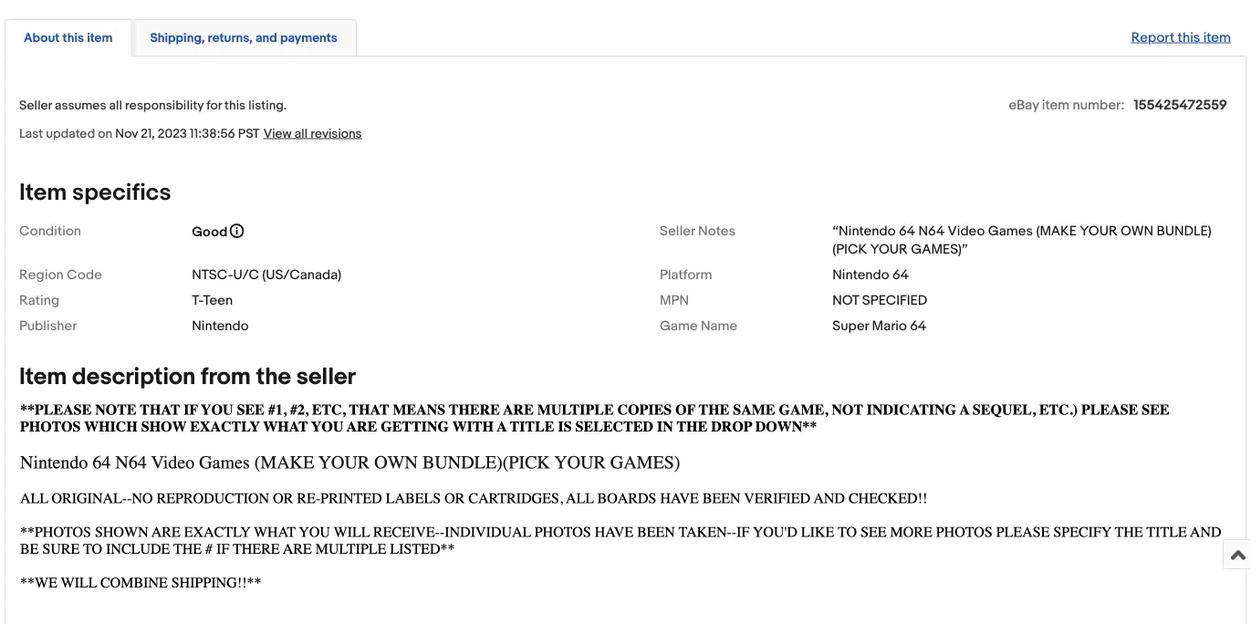 Task type: vqa. For each thing, say whether or not it's contained in the screenshot.


Task type: describe. For each thing, give the bounding box(es) containing it.
publisher
[[19, 318, 77, 334]]

number:
[[1073, 97, 1125, 114]]

64 for nintendo
[[893, 267, 909, 283]]

condition
[[19, 223, 81, 239]]

last updated on nov 21, 2023 11:38:56 pst view all revisions
[[19, 126, 362, 142]]

video
[[948, 223, 985, 239]]

ntsc-u/c (us/canada)
[[192, 267, 341, 283]]

shipping, returns, and payments button
[[150, 30, 338, 47]]

"nintendo
[[832, 223, 896, 239]]

from
[[201, 363, 251, 391]]

1 horizontal spatial your
[[1080, 223, 1118, 239]]

specified
[[862, 292, 928, 309]]

64 for "nintendo
[[899, 223, 915, 239]]

nov
[[115, 126, 138, 142]]

nintendo 64
[[832, 267, 909, 283]]

specifics
[[72, 179, 171, 207]]

item specifics
[[19, 179, 171, 207]]

t-
[[192, 292, 203, 309]]

21,
[[141, 126, 155, 142]]

platform
[[660, 267, 712, 283]]

updated
[[46, 126, 95, 142]]

nintendo for nintendo 64
[[832, 267, 890, 283]]

not specified
[[832, 292, 928, 309]]

item for about this item
[[87, 31, 113, 46]]

description
[[72, 363, 196, 391]]

item for item description from the seller
[[19, 363, 67, 391]]

returns,
[[208, 31, 253, 46]]

n64
[[919, 223, 945, 239]]

notes
[[698, 223, 736, 239]]

seller for seller assumes all responsibility for this listing.
[[19, 98, 52, 114]]

mpn
[[660, 292, 689, 309]]

shipping, returns, and payments
[[150, 31, 338, 46]]

ntsc-
[[192, 267, 233, 283]]

last
[[19, 126, 43, 142]]

region code
[[19, 267, 102, 283]]

rating
[[19, 292, 59, 309]]

games)"
[[911, 241, 968, 258]]

about this item button
[[24, 30, 113, 47]]

report this item link
[[1122, 21, 1240, 55]]

game
[[660, 318, 698, 334]]

mario
[[872, 318, 907, 334]]

tab list containing about this item
[[5, 16, 1247, 57]]

seller assumes all responsibility for this listing.
[[19, 98, 287, 114]]

code
[[67, 267, 102, 283]]



Task type: locate. For each thing, give the bounding box(es) containing it.
64
[[899, 223, 915, 239], [893, 267, 909, 283], [910, 318, 927, 334]]

1 vertical spatial seller
[[660, 223, 695, 239]]

64 right mario
[[910, 318, 927, 334]]

1 vertical spatial 64
[[893, 267, 909, 283]]

(pick
[[832, 241, 867, 258]]

item for item specifics
[[19, 179, 67, 207]]

item up condition
[[19, 179, 67, 207]]

0 vertical spatial your
[[1080, 223, 1118, 239]]

155425472559
[[1134, 97, 1228, 114]]

about
[[24, 31, 60, 46]]

seller
[[19, 98, 52, 114], [660, 223, 695, 239]]

your left the own
[[1080, 223, 1118, 239]]

(make
[[1036, 223, 1077, 239]]

games
[[988, 223, 1033, 239]]

super
[[832, 318, 869, 334]]

the
[[256, 363, 291, 391]]

item down publisher
[[19, 363, 67, 391]]

not
[[832, 292, 859, 309]]

your
[[1080, 223, 1118, 239], [870, 241, 908, 258]]

nintendo down teen
[[192, 318, 249, 334]]

for
[[206, 98, 222, 114]]

view all revisions link
[[260, 125, 362, 142]]

seller notes
[[660, 223, 736, 239]]

seller up last
[[19, 98, 52, 114]]

0 vertical spatial seller
[[19, 98, 52, 114]]

bundle)
[[1157, 223, 1212, 239]]

this right about
[[62, 31, 84, 46]]

nintendo for nintendo
[[192, 318, 249, 334]]

0 horizontal spatial item
[[87, 31, 113, 46]]

ebay
[[1009, 97, 1039, 114]]

this for report
[[1178, 30, 1201, 46]]

view
[[264, 126, 292, 142]]

this
[[1178, 30, 1201, 46], [62, 31, 84, 46], [225, 98, 246, 114]]

this for about
[[62, 31, 84, 46]]

0 horizontal spatial seller
[[19, 98, 52, 114]]

1 horizontal spatial item
[[1042, 97, 1070, 114]]

2 horizontal spatial item
[[1204, 30, 1231, 46]]

this inside button
[[62, 31, 84, 46]]

1 horizontal spatial nintendo
[[832, 267, 890, 283]]

report
[[1131, 30, 1175, 46]]

0 vertical spatial item
[[19, 179, 67, 207]]

ebay item number: 155425472559
[[1009, 97, 1228, 114]]

1 horizontal spatial this
[[225, 98, 246, 114]]

nintendo down (pick
[[832, 267, 890, 283]]

all up the on
[[109, 98, 122, 114]]

64 up specified
[[893, 267, 909, 283]]

0 vertical spatial all
[[109, 98, 122, 114]]

item right ebay
[[1042, 97, 1070, 114]]

2023
[[158, 126, 187, 142]]

item
[[1204, 30, 1231, 46], [87, 31, 113, 46], [1042, 97, 1070, 114]]

0 horizontal spatial your
[[870, 241, 908, 258]]

super mario 64
[[832, 318, 927, 334]]

your down "nintendo
[[870, 241, 908, 258]]

2 vertical spatial 64
[[910, 318, 927, 334]]

seller for seller notes
[[660, 223, 695, 239]]

(us/canada)
[[262, 267, 341, 283]]

0 horizontal spatial all
[[109, 98, 122, 114]]

1 vertical spatial item
[[19, 363, 67, 391]]

item inside button
[[87, 31, 113, 46]]

region
[[19, 267, 64, 283]]

1 horizontal spatial all
[[295, 126, 308, 142]]

t-teen
[[192, 292, 233, 309]]

report this item
[[1131, 30, 1231, 46]]

item right about
[[87, 31, 113, 46]]

seller left notes
[[660, 223, 695, 239]]

item for report this item
[[1204, 30, 1231, 46]]

item description from the seller
[[19, 363, 356, 391]]

listing.
[[248, 98, 287, 114]]

responsibility
[[125, 98, 204, 114]]

payments
[[280, 31, 338, 46]]

teen
[[203, 292, 233, 309]]

u/c
[[233, 267, 259, 283]]

pst
[[238, 126, 260, 142]]

game name
[[660, 318, 738, 334]]

name
[[701, 318, 738, 334]]

assumes
[[55, 98, 106, 114]]

on
[[98, 126, 112, 142]]

own
[[1121, 223, 1154, 239]]

all
[[109, 98, 122, 114], [295, 126, 308, 142]]

64 left n64
[[899, 223, 915, 239]]

this right for
[[225, 98, 246, 114]]

"nintendo 64 n64 video games (make your own bundle) (pick your games)"
[[832, 223, 1212, 258]]

0 horizontal spatial this
[[62, 31, 84, 46]]

seller
[[296, 363, 356, 391]]

11:38:56
[[190, 126, 235, 142]]

good
[[192, 224, 228, 240]]

item
[[19, 179, 67, 207], [19, 363, 67, 391]]

1 vertical spatial your
[[870, 241, 908, 258]]

64 inside "nintendo 64 n64 video games (make your own bundle) (pick your games)"
[[899, 223, 915, 239]]

revisions
[[311, 126, 362, 142]]

2 horizontal spatial this
[[1178, 30, 1201, 46]]

all right view
[[295, 126, 308, 142]]

item right report
[[1204, 30, 1231, 46]]

1 item from the top
[[19, 179, 67, 207]]

and
[[256, 31, 277, 46]]

1 vertical spatial nintendo
[[192, 318, 249, 334]]

0 vertical spatial nintendo
[[832, 267, 890, 283]]

tab list
[[5, 16, 1247, 57]]

1 vertical spatial all
[[295, 126, 308, 142]]

1 horizontal spatial seller
[[660, 223, 695, 239]]

shipping,
[[150, 31, 205, 46]]

this right report
[[1178, 30, 1201, 46]]

2 item from the top
[[19, 363, 67, 391]]

0 horizontal spatial nintendo
[[192, 318, 249, 334]]

nintendo
[[832, 267, 890, 283], [192, 318, 249, 334]]

about this item
[[24, 31, 113, 46]]

0 vertical spatial 64
[[899, 223, 915, 239]]



